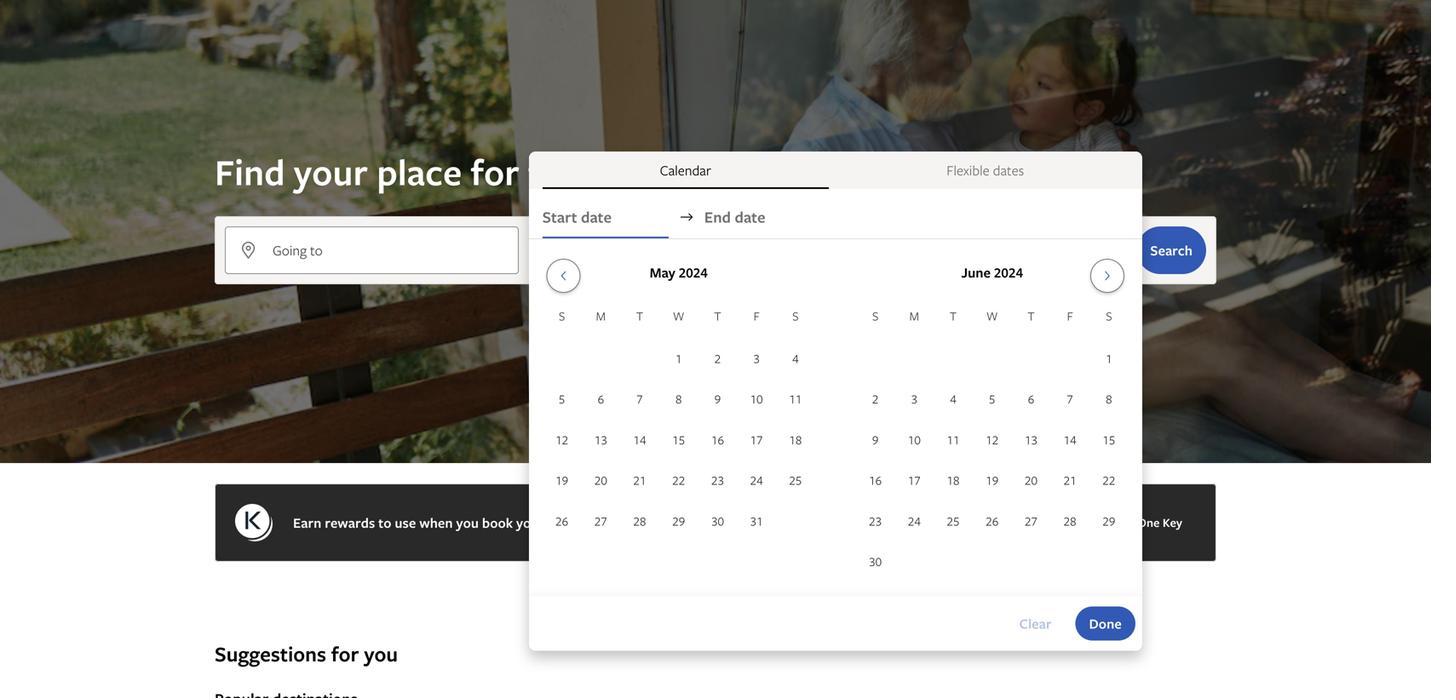 Task type: locate. For each thing, give the bounding box(es) containing it.
1 horizontal spatial 9
[[873, 432, 879, 448]]

application inside wizard region
[[543, 252, 1129, 583]]

may 2024 element
[[543, 307, 816, 543]]

2 29 button from the left
[[1090, 502, 1129, 541]]

1 horizontal spatial 6
[[1029, 391, 1035, 408]]

recently viewed region
[[205, 614, 1227, 641]]

8 inside june 2024 element
[[1106, 391, 1113, 408]]

0 horizontal spatial 15
[[673, 432, 686, 448]]

1 for second the 1 button from left
[[1106, 351, 1113, 367]]

1 horizontal spatial 12 button
[[973, 421, 1012, 460]]

1 horizontal spatial 20 button
[[1012, 461, 1051, 500]]

1 12 from the left
[[556, 432, 569, 448]]

0 horizontal spatial 5
[[559, 391, 565, 408]]

0 horizontal spatial 28
[[634, 513, 647, 530]]

2024 right june
[[995, 263, 1024, 282]]

11
[[790, 391, 802, 408], [947, 432, 960, 448]]

1 horizontal spatial 28 button
[[1051, 502, 1090, 541]]

29 inside may 2024 'element'
[[673, 513, 686, 530]]

2 1 button from the left
[[1090, 339, 1129, 378]]

w
[[673, 308, 685, 324], [987, 308, 999, 324]]

1 28 from the left
[[634, 513, 647, 530]]

0 horizontal spatial 24
[[751, 473, 763, 489]]

1 horizontal spatial 22
[[1103, 473, 1116, 489]]

2 26 button from the left
[[973, 502, 1012, 541]]

17
[[751, 432, 763, 448], [908, 473, 921, 489]]

1 vertical spatial 30
[[870, 554, 882, 570]]

0 vertical spatial 30 button
[[699, 502, 738, 541]]

0 horizontal spatial you
[[364, 641, 398, 669]]

24 for bottom 24 "button"
[[908, 513, 921, 530]]

for right suggestions
[[331, 641, 359, 669]]

15
[[673, 432, 686, 448], [1103, 432, 1116, 448]]

2024 for may 2024
[[679, 263, 708, 282]]

start date button
[[543, 196, 669, 239]]

1 2024 from the left
[[679, 263, 708, 282]]

23 inside may 2024 'element'
[[712, 473, 724, 489]]

1 horizontal spatial 27
[[1025, 513, 1038, 530]]

2 5 from the left
[[990, 391, 996, 408]]

m inside 'element'
[[596, 308, 606, 324]]

date inside end date button
[[735, 207, 766, 228]]

5 button
[[543, 380, 582, 419], [973, 380, 1012, 419]]

1 horizontal spatial 6 button
[[1012, 380, 1051, 419]]

2 13 button from the left
[[1012, 421, 1051, 460]]

2 26 from the left
[[986, 513, 999, 530]]

1 26 button from the left
[[543, 502, 582, 541]]

0 horizontal spatial w
[[673, 308, 685, 324]]

f
[[754, 308, 760, 324], [1068, 308, 1074, 324]]

1 horizontal spatial 8
[[1106, 391, 1113, 408]]

21 inside june 2024 element
[[1064, 473, 1077, 489]]

8 for first 8 button from right
[[1106, 391, 1113, 408]]

23 button right "hotels.com"
[[856, 502, 895, 541]]

1 vertical spatial 24
[[908, 513, 921, 530]]

2 19 from the left
[[986, 473, 999, 489]]

0 vertical spatial you
[[456, 514, 479, 533]]

24 inside 'element'
[[751, 473, 763, 489]]

27 inside may 2024 'element'
[[595, 513, 608, 530]]

flexible dates link
[[843, 152, 1129, 189]]

f inside may 2024 'element'
[[754, 308, 760, 324]]

1 w from the left
[[673, 308, 685, 324]]

0 horizontal spatial 27 button
[[582, 502, 621, 541]]

22
[[673, 473, 686, 489], [1103, 473, 1116, 489]]

1 26 from the left
[[556, 513, 569, 530]]

15 button
[[660, 421, 699, 460], [1090, 421, 1129, 460]]

w inside may 2024 'element'
[[673, 308, 685, 324]]

9 for 9 button to the left
[[715, 391, 721, 408]]

2 8 from the left
[[1106, 391, 1113, 408]]

may
[[650, 263, 676, 282]]

0 vertical spatial 3
[[754, 351, 760, 367]]

12 button
[[543, 421, 582, 460], [973, 421, 1012, 460]]

23 button up expedia,
[[699, 461, 738, 500]]

13 inside june 2024 element
[[1025, 432, 1038, 448]]

end date button
[[705, 196, 831, 239]]

28 button inside may 2024 'element'
[[621, 502, 660, 541]]

26 inside may 2024 'element'
[[556, 513, 569, 530]]

f inside june 2024 element
[[1068, 308, 1074, 324]]

tab list inside wizard region
[[529, 152, 1143, 189]]

1 horizontal spatial 3 button
[[895, 380, 934, 419]]

10 inside may 2024 'element'
[[751, 391, 763, 408]]

1 horizontal spatial 15
[[1103, 432, 1116, 448]]

1 horizontal spatial 11 button
[[934, 421, 973, 460]]

21 inside may 2024 'element'
[[634, 473, 647, 489]]

to
[[379, 514, 392, 533]]

30 inside may 2024 'element'
[[712, 513, 724, 530]]

1 horizontal spatial 17
[[908, 473, 921, 489]]

26 button
[[543, 502, 582, 541], [973, 502, 1012, 541]]

23
[[712, 473, 724, 489], [870, 513, 882, 530]]

16 inside may 2024 'element'
[[712, 432, 724, 448]]

suggestions
[[215, 641, 326, 669]]

10 button
[[738, 380, 777, 419], [895, 421, 934, 460]]

13 for 1st 13 button from the right
[[1025, 432, 1038, 448]]

1 vertical spatial 17 button
[[895, 461, 934, 500]]

14
[[634, 432, 647, 448], [1064, 432, 1077, 448]]

expedia,
[[689, 514, 740, 533]]

28 button inside june 2024 element
[[1051, 502, 1090, 541]]

1 horizontal spatial 29 button
[[1090, 502, 1129, 541]]

2 inside 'element'
[[715, 351, 721, 367]]

m for may 2024
[[596, 308, 606, 324]]

0 horizontal spatial 12 button
[[543, 421, 582, 460]]

0 horizontal spatial 19
[[556, 473, 569, 489]]

6 button
[[582, 380, 621, 419], [1012, 380, 1051, 419]]

1 horizontal spatial 11
[[947, 432, 960, 448]]

29
[[673, 513, 686, 530], [1103, 513, 1116, 530]]

21 for first 21 button
[[634, 473, 647, 489]]

11 inside may 2024 'element'
[[790, 391, 802, 408]]

20
[[595, 473, 608, 489], [1025, 473, 1038, 489]]

rewards
[[325, 514, 375, 533]]

12 inside may 2024 'element'
[[556, 432, 569, 448]]

0 horizontal spatial 12
[[556, 432, 569, 448]]

0 horizontal spatial 6
[[598, 391, 604, 408]]

1 horizontal spatial 8 button
[[1090, 380, 1129, 419]]

1 21 from the left
[[634, 473, 647, 489]]

13 inside may 2024 'element'
[[595, 432, 608, 448]]

28 inside may 2024 'element'
[[634, 513, 647, 530]]

25
[[790, 473, 802, 489], [947, 513, 960, 530]]

0 horizontal spatial 29 button
[[660, 502, 699, 541]]

f for june 2024
[[1068, 308, 1074, 324]]

your inside wizard region
[[294, 148, 368, 196]]

1 date from the left
[[581, 207, 612, 228]]

application containing may 2024
[[543, 252, 1129, 583]]

2 22 button from the left
[[1090, 461, 1129, 500]]

1 20 from the left
[[595, 473, 608, 489]]

flexible
[[947, 161, 990, 180]]

12
[[556, 432, 569, 448], [986, 432, 999, 448]]

0 vertical spatial 9
[[715, 391, 721, 408]]

8 inside may 2024 'element'
[[676, 391, 682, 408]]

1 inside may 2024 'element'
[[676, 351, 682, 367]]

0 vertical spatial 11
[[790, 391, 802, 408]]

previous month image
[[553, 269, 574, 283]]

1 29 from the left
[[673, 513, 686, 530]]

23 inside june 2024 element
[[870, 513, 882, 530]]

1 horizontal spatial 30 button
[[856, 543, 895, 582]]

1 horizontal spatial 14 button
[[1051, 421, 1090, 460]]

1 horizontal spatial 24
[[908, 513, 921, 530]]

18 inside may 2024 'element'
[[790, 432, 802, 448]]

0 horizontal spatial 4
[[793, 351, 799, 367]]

0 horizontal spatial 26
[[556, 513, 569, 530]]

for right place
[[471, 148, 520, 196]]

7
[[637, 391, 643, 408], [1068, 391, 1074, 408]]

11 for the bottommost 11 button
[[947, 432, 960, 448]]

9
[[715, 391, 721, 408], [873, 432, 879, 448]]

2 2024 from the left
[[995, 263, 1024, 282]]

4 button
[[777, 339, 816, 378], [934, 380, 973, 419]]

0 horizontal spatial 7
[[637, 391, 643, 408]]

24 button
[[738, 461, 777, 500], [895, 502, 934, 541]]

23 up expedia,
[[712, 473, 724, 489]]

date right end in the top of the page
[[735, 207, 766, 228]]

2 f from the left
[[1068, 308, 1074, 324]]

4 inside 'element'
[[793, 351, 799, 367]]

3 inside june 2024 element
[[912, 391, 918, 408]]

1 20 button from the left
[[582, 461, 621, 500]]

2 12 from the left
[[986, 432, 999, 448]]

1 7 from the left
[[637, 391, 643, 408]]

2 28 from the left
[[1064, 513, 1077, 530]]

30 button
[[699, 502, 738, 541], [856, 543, 895, 582]]

9 inside may 2024 'element'
[[715, 391, 721, 408]]

0 horizontal spatial 26 button
[[543, 502, 582, 541]]

30 inside june 2024 element
[[870, 554, 882, 570]]

for
[[471, 148, 520, 196], [331, 641, 359, 669]]

date inside start date button
[[581, 207, 612, 228]]

w down june 2024
[[987, 308, 999, 324]]

5
[[559, 391, 565, 408], [990, 391, 996, 408]]

10 for the rightmost 10 button
[[908, 432, 921, 448]]

0 horizontal spatial 17
[[751, 432, 763, 448]]

1 vertical spatial for
[[331, 641, 359, 669]]

1 5 from the left
[[559, 391, 565, 408]]

0 horizontal spatial 2
[[715, 351, 721, 367]]

0 vertical spatial for
[[471, 148, 520, 196]]

1 horizontal spatial 2
[[873, 391, 879, 408]]

0 vertical spatial 25
[[790, 473, 802, 489]]

tab list containing calendar
[[529, 152, 1143, 189]]

date right "start"
[[581, 207, 612, 228]]

2 27 from the left
[[1025, 513, 1038, 530]]

directional image
[[679, 210, 694, 225]]

1 inside june 2024 element
[[1106, 351, 1113, 367]]

2 21 from the left
[[1064, 473, 1077, 489]]

1 vertical spatial 23
[[870, 513, 882, 530]]

13
[[595, 432, 608, 448], [1025, 432, 1038, 448]]

1 13 button from the left
[[582, 421, 621, 460]]

and
[[744, 514, 767, 533]]

19 button
[[543, 461, 582, 500], [973, 461, 1012, 500]]

1 horizontal spatial 28
[[1064, 513, 1077, 530]]

10
[[751, 391, 763, 408], [908, 432, 921, 448]]

12 inside june 2024 element
[[986, 432, 999, 448]]

0 horizontal spatial 21
[[634, 473, 647, 489]]

when
[[420, 514, 453, 533]]

1 horizontal spatial 14
[[1064, 432, 1077, 448]]

9 inside june 2024 element
[[873, 432, 879, 448]]

next
[[548, 514, 575, 533]]

17 button
[[738, 421, 777, 460], [895, 461, 934, 500]]

1 1 from the left
[[676, 351, 682, 367]]

18
[[790, 432, 802, 448], [947, 473, 960, 489]]

28 button
[[621, 502, 660, 541], [1051, 502, 1090, 541]]

1 horizontal spatial 22 button
[[1090, 461, 1129, 500]]

6 inside june 2024 element
[[1029, 391, 1035, 408]]

1 horizontal spatial 25
[[947, 513, 960, 530]]

3 inside may 2024 'element'
[[754, 351, 760, 367]]

2 6 from the left
[[1029, 391, 1035, 408]]

2 22 from the left
[[1103, 473, 1116, 489]]

13 for first 13 button from the left
[[595, 432, 608, 448]]

26 button inside june 2024 element
[[973, 502, 1012, 541]]

s
[[559, 308, 565, 324], [793, 308, 799, 324], [873, 308, 879, 324], [1107, 308, 1113, 324]]

8 for 1st 8 button from left
[[676, 391, 682, 408]]

0 vertical spatial 11 button
[[777, 380, 816, 419]]

2 13 from the left
[[1025, 432, 1038, 448]]

25 button
[[777, 461, 816, 500], [934, 502, 973, 541]]

11 button
[[777, 380, 816, 419], [934, 421, 973, 460]]

1 vertical spatial 16
[[870, 473, 882, 489]]

start
[[543, 207, 578, 228]]

0 horizontal spatial 14
[[634, 432, 647, 448]]

w down "may 2024"
[[673, 308, 685, 324]]

find
[[215, 148, 285, 196]]

2
[[715, 351, 721, 367], [873, 391, 879, 408]]

1 button
[[660, 339, 699, 378], [1090, 339, 1129, 378]]

1 horizontal spatial w
[[987, 308, 999, 324]]

m inside june 2024 element
[[910, 308, 920, 324]]

12 for first 12 button from the left
[[556, 432, 569, 448]]

t
[[637, 308, 644, 324], [715, 308, 722, 324], [950, 308, 957, 324], [1028, 308, 1035, 324]]

25 inside june 2024 element
[[947, 513, 960, 530]]

application
[[543, 252, 1129, 583]]

1 horizontal spatial 5 button
[[973, 380, 1012, 419]]

1 14 button from the left
[[621, 421, 660, 460]]

1
[[676, 351, 682, 367], [1106, 351, 1113, 367]]

21 button
[[621, 461, 660, 500], [1051, 461, 1090, 500]]

9 button
[[699, 380, 738, 419], [856, 421, 895, 460]]

0 horizontal spatial 18 button
[[777, 421, 816, 460]]

2 1 from the left
[[1106, 351, 1113, 367]]

2 date from the left
[[735, 207, 766, 228]]

24
[[751, 473, 763, 489], [908, 513, 921, 530]]

1 15 from the left
[[673, 432, 686, 448]]

26
[[556, 513, 569, 530], [986, 513, 999, 530]]

your
[[294, 148, 368, 196], [517, 514, 545, 533]]

28
[[634, 513, 647, 530], [1064, 513, 1077, 530]]

1 horizontal spatial 13 button
[[1012, 421, 1051, 460]]

10 for the leftmost 10 button
[[751, 391, 763, 408]]

0 vertical spatial 25 button
[[777, 461, 816, 500]]

27 button
[[582, 502, 621, 541], [1012, 502, 1051, 541]]

2 s from the left
[[793, 308, 799, 324]]

1 horizontal spatial 23 button
[[856, 502, 895, 541]]

22 inside may 2024 'element'
[[673, 473, 686, 489]]

1 14 from the left
[[634, 432, 647, 448]]

m
[[596, 308, 606, 324], [910, 308, 920, 324]]

1 horizontal spatial 7
[[1068, 391, 1074, 408]]

1 horizontal spatial 24 button
[[895, 502, 934, 541]]

1 15 button from the left
[[660, 421, 699, 460]]

2 t from the left
[[715, 308, 722, 324]]

1 19 from the left
[[556, 473, 569, 489]]

wizard region
[[0, 0, 1432, 652]]

1 vertical spatial 2 button
[[856, 380, 895, 419]]

1 21 button from the left
[[621, 461, 660, 500]]

1 m from the left
[[596, 308, 606, 324]]

15 inside may 2024 'element'
[[673, 432, 686, 448]]

3 button
[[738, 339, 777, 378], [895, 380, 934, 419]]

21
[[634, 473, 647, 489], [1064, 473, 1077, 489]]

done button
[[1076, 607, 1136, 641]]

2 14 from the left
[[1064, 432, 1077, 448]]

19
[[556, 473, 569, 489], [986, 473, 999, 489]]

13 button
[[582, 421, 621, 460], [1012, 421, 1051, 460]]

end
[[705, 207, 731, 228]]

done
[[1090, 615, 1122, 634]]

1 8 from the left
[[676, 391, 682, 408]]

0 vertical spatial 18
[[790, 432, 802, 448]]

0 horizontal spatial 20
[[595, 473, 608, 489]]

your right find
[[294, 148, 368, 196]]

10 inside june 2024 element
[[908, 432, 921, 448]]

1 27 from the left
[[595, 513, 608, 530]]

0 vertical spatial 18 button
[[777, 421, 816, 460]]

22 button
[[660, 461, 699, 500], [1090, 461, 1129, 500]]

14 button
[[621, 421, 660, 460], [1051, 421, 1090, 460]]

for inside wizard region
[[471, 148, 520, 196]]

11 for top 11 button
[[790, 391, 802, 408]]

1 6 from the left
[[598, 391, 604, 408]]

16 inside june 2024 element
[[870, 473, 882, 489]]

4 t from the left
[[1028, 308, 1035, 324]]

2 29 from the left
[[1103, 513, 1116, 530]]

29 inside june 2024 element
[[1103, 513, 1116, 530]]

0 horizontal spatial m
[[596, 308, 606, 324]]

0 horizontal spatial 22
[[673, 473, 686, 489]]

w inside june 2024 element
[[987, 308, 999, 324]]

2 12 button from the left
[[973, 421, 1012, 460]]

29 for first 29 "button" from right
[[1103, 513, 1116, 530]]

2 15 button from the left
[[1090, 421, 1129, 460]]

1 horizontal spatial 4
[[951, 391, 957, 408]]

2 button
[[699, 339, 738, 378], [856, 380, 895, 419]]

2 w from the left
[[987, 308, 999, 324]]

1 vertical spatial 25 button
[[934, 502, 973, 541]]

0 horizontal spatial 11 button
[[777, 380, 816, 419]]

0 vertical spatial 24 button
[[738, 461, 777, 500]]

1 28 button from the left
[[621, 502, 660, 541]]

2 28 button from the left
[[1051, 502, 1090, 541]]

0 horizontal spatial 1
[[676, 351, 682, 367]]

24 for 24 "button" inside 'element'
[[751, 473, 763, 489]]

1 vertical spatial 18
[[947, 473, 960, 489]]

1 horizontal spatial 7 button
[[1051, 380, 1090, 419]]

0 horizontal spatial 8 button
[[660, 380, 699, 419]]

2 m from the left
[[910, 308, 920, 324]]

1 f from the left
[[754, 308, 760, 324]]

1 22 from the left
[[673, 473, 686, 489]]

16 button
[[699, 421, 738, 460], [856, 461, 895, 500]]

2 6 button from the left
[[1012, 380, 1051, 419]]

1 13 from the left
[[595, 432, 608, 448]]

0 horizontal spatial 23 button
[[699, 461, 738, 500]]

0 horizontal spatial 8
[[676, 391, 682, 408]]

0 vertical spatial 4
[[793, 351, 799, 367]]

1 vertical spatial 25
[[947, 513, 960, 530]]

17 inside may 2024 'element'
[[751, 432, 763, 448]]

6 inside may 2024 'element'
[[598, 391, 604, 408]]

7 button
[[621, 380, 660, 419], [1051, 380, 1090, 419]]

0 horizontal spatial 16 button
[[699, 421, 738, 460]]

22 inside june 2024 element
[[1103, 473, 1116, 489]]

11 inside june 2024 element
[[947, 432, 960, 448]]

8
[[676, 391, 682, 408], [1106, 391, 1113, 408]]

0 horizontal spatial 7 button
[[621, 380, 660, 419]]

23 right "hotels.com"
[[870, 513, 882, 530]]

18 button
[[777, 421, 816, 460], [934, 461, 973, 500]]

flexible dates
[[947, 161, 1025, 180]]

tab list
[[529, 152, 1143, 189]]

4
[[793, 351, 799, 367], [951, 391, 957, 408]]

28 inside june 2024 element
[[1064, 513, 1077, 530]]

you
[[456, 514, 479, 533], [364, 641, 398, 669]]

getaway
[[578, 514, 630, 533]]

1 horizontal spatial 5
[[990, 391, 996, 408]]

0 horizontal spatial 27
[[595, 513, 608, 530]]

2 15 from the left
[[1103, 432, 1116, 448]]

1 5 button from the left
[[543, 380, 582, 419]]

2 7 from the left
[[1068, 391, 1074, 408]]

dates
[[994, 161, 1025, 180]]

0 horizontal spatial 5 button
[[543, 380, 582, 419]]

suggestions for you
[[215, 641, 398, 669]]

2 5 button from the left
[[973, 380, 1012, 419]]

16
[[712, 432, 724, 448], [870, 473, 882, 489]]

find your place for together
[[215, 148, 669, 196]]

1 12 button from the left
[[543, 421, 582, 460]]

2024 right 'may'
[[679, 263, 708, 282]]

0 horizontal spatial date
[[581, 207, 612, 228]]

27 inside june 2024 element
[[1025, 513, 1038, 530]]

8 button
[[660, 380, 699, 419], [1090, 380, 1129, 419]]

27 for 2nd 27 button from the right
[[595, 513, 608, 530]]

your left "next"
[[517, 514, 545, 533]]

0 vertical spatial 16
[[712, 432, 724, 448]]

1 horizontal spatial 1
[[1106, 351, 1113, 367]]



Task type: describe. For each thing, give the bounding box(es) containing it.
2 7 button from the left
[[1051, 380, 1090, 419]]

end date
[[705, 207, 766, 228]]

0 vertical spatial 23 button
[[699, 461, 738, 500]]

1 7 button from the left
[[621, 380, 660, 419]]

m for june 2024
[[910, 308, 920, 324]]

2 20 from the left
[[1025, 473, 1038, 489]]

w for june
[[987, 308, 999, 324]]

0 horizontal spatial 3 button
[[738, 339, 777, 378]]

2 19 button from the left
[[973, 461, 1012, 500]]

23 for the top 23 button
[[712, 473, 724, 489]]

1 vertical spatial 11 button
[[934, 421, 973, 460]]

earn rewards to use when you book your next getaway on vrbo, expedia, and hotels.com
[[293, 514, 840, 533]]

19 inside may 2024 'element'
[[556, 473, 569, 489]]

2024 for june 2024
[[995, 263, 1024, 282]]

22 for 1st 22 button from right
[[1103, 473, 1116, 489]]

1 27 button from the left
[[582, 502, 621, 541]]

7 inside june 2024 element
[[1068, 391, 1074, 408]]

4 s from the left
[[1107, 308, 1113, 324]]

25 inside may 2024 'element'
[[790, 473, 802, 489]]

26 inside june 2024 element
[[986, 513, 999, 530]]

1 1 button from the left
[[660, 339, 699, 378]]

may 2024
[[650, 263, 708, 282]]

use
[[395, 514, 416, 533]]

f for may 2024
[[754, 308, 760, 324]]

9 for the bottom 9 button
[[873, 432, 879, 448]]

27 for second 27 button
[[1025, 513, 1038, 530]]

1 vertical spatial 23 button
[[856, 502, 895, 541]]

16 for the leftmost 16 button
[[712, 432, 724, 448]]

2 8 button from the left
[[1090, 380, 1129, 419]]

23 for 23 button to the bottom
[[870, 513, 882, 530]]

2 27 button from the left
[[1012, 502, 1051, 541]]

june 2024
[[962, 263, 1024, 282]]

5 inside june 2024 element
[[990, 391, 996, 408]]

next month image
[[1098, 269, 1118, 283]]

1 horizontal spatial 17 button
[[895, 461, 934, 500]]

7 inside may 2024 'element'
[[637, 391, 643, 408]]

1 vertical spatial 4
[[951, 391, 957, 408]]

date for end date
[[735, 207, 766, 228]]

search button
[[1137, 227, 1207, 274]]

0 horizontal spatial 25 button
[[777, 461, 816, 500]]

31
[[751, 513, 763, 530]]

1 s from the left
[[559, 308, 565, 324]]

22 for second 22 button from the right
[[673, 473, 686, 489]]

0 horizontal spatial 4 button
[[777, 339, 816, 378]]

0 horizontal spatial 2 button
[[699, 339, 738, 378]]

1 vertical spatial 9 button
[[856, 421, 895, 460]]

calendar
[[660, 161, 712, 180]]

hotels.com
[[770, 514, 840, 533]]

19 inside june 2024 element
[[986, 473, 999, 489]]

18 button inside june 2024 element
[[934, 461, 973, 500]]

1 horizontal spatial 2 button
[[856, 380, 895, 419]]

1 22 button from the left
[[660, 461, 699, 500]]

14 inside june 2024 element
[[1064, 432, 1077, 448]]

1 vertical spatial 24 button
[[895, 502, 934, 541]]

together
[[528, 148, 669, 196]]

29 for 1st 29 "button" from the left
[[673, 513, 686, 530]]

24 button inside 'element'
[[738, 461, 777, 500]]

1 horizontal spatial 16 button
[[856, 461, 895, 500]]

18 inside june 2024 element
[[947, 473, 960, 489]]

0 horizontal spatial 10 button
[[738, 380, 777, 419]]

26 button inside may 2024 'element'
[[543, 502, 582, 541]]

1 8 button from the left
[[660, 380, 699, 419]]

3 s from the left
[[873, 308, 879, 324]]

1 vertical spatial 30 button
[[856, 543, 895, 582]]

3 t from the left
[[950, 308, 957, 324]]

20 inside 'element'
[[595, 473, 608, 489]]

14 inside may 2024 'element'
[[634, 432, 647, 448]]

1 horizontal spatial you
[[456, 514, 479, 533]]

31 button
[[738, 502, 777, 541]]

0 horizontal spatial 30 button
[[699, 502, 738, 541]]

21 for second 21 button
[[1064, 473, 1077, 489]]

2 21 button from the left
[[1051, 461, 1090, 500]]

1 19 button from the left
[[543, 461, 582, 500]]

1 horizontal spatial 4 button
[[934, 380, 973, 419]]

17 inside june 2024 element
[[908, 473, 921, 489]]

book
[[482, 514, 513, 533]]

1 vertical spatial your
[[517, 514, 545, 533]]

place
[[377, 148, 462, 196]]

1 vertical spatial 3 button
[[895, 380, 934, 419]]

2 14 button from the left
[[1051, 421, 1090, 460]]

0 vertical spatial 17 button
[[738, 421, 777, 460]]

0 horizontal spatial for
[[331, 641, 359, 669]]

1 6 button from the left
[[582, 380, 621, 419]]

1 for second the 1 button from right
[[676, 351, 682, 367]]

1 29 button from the left
[[660, 502, 699, 541]]

5 inside may 2024 'element'
[[559, 391, 565, 408]]

16 for the rightmost 16 button
[[870, 473, 882, 489]]

on
[[633, 514, 649, 533]]

june
[[962, 263, 991, 282]]

1 t from the left
[[637, 308, 644, 324]]

0 horizontal spatial 9 button
[[699, 380, 738, 419]]

start date
[[543, 207, 612, 228]]

12 for 1st 12 button from the right
[[986, 432, 999, 448]]

1 horizontal spatial 10 button
[[895, 421, 934, 460]]

june 2024 element
[[856, 307, 1129, 583]]

2 20 button from the left
[[1012, 461, 1051, 500]]

calendar link
[[543, 152, 829, 189]]

w for may
[[673, 308, 685, 324]]

date for start date
[[581, 207, 612, 228]]

earn
[[293, 514, 322, 533]]

search
[[1151, 241, 1193, 260]]

1 horizontal spatial 25 button
[[934, 502, 973, 541]]

vrbo,
[[652, 514, 685, 533]]

15 inside june 2024 element
[[1103, 432, 1116, 448]]



Task type: vqa. For each thing, say whether or not it's contained in the screenshot.


